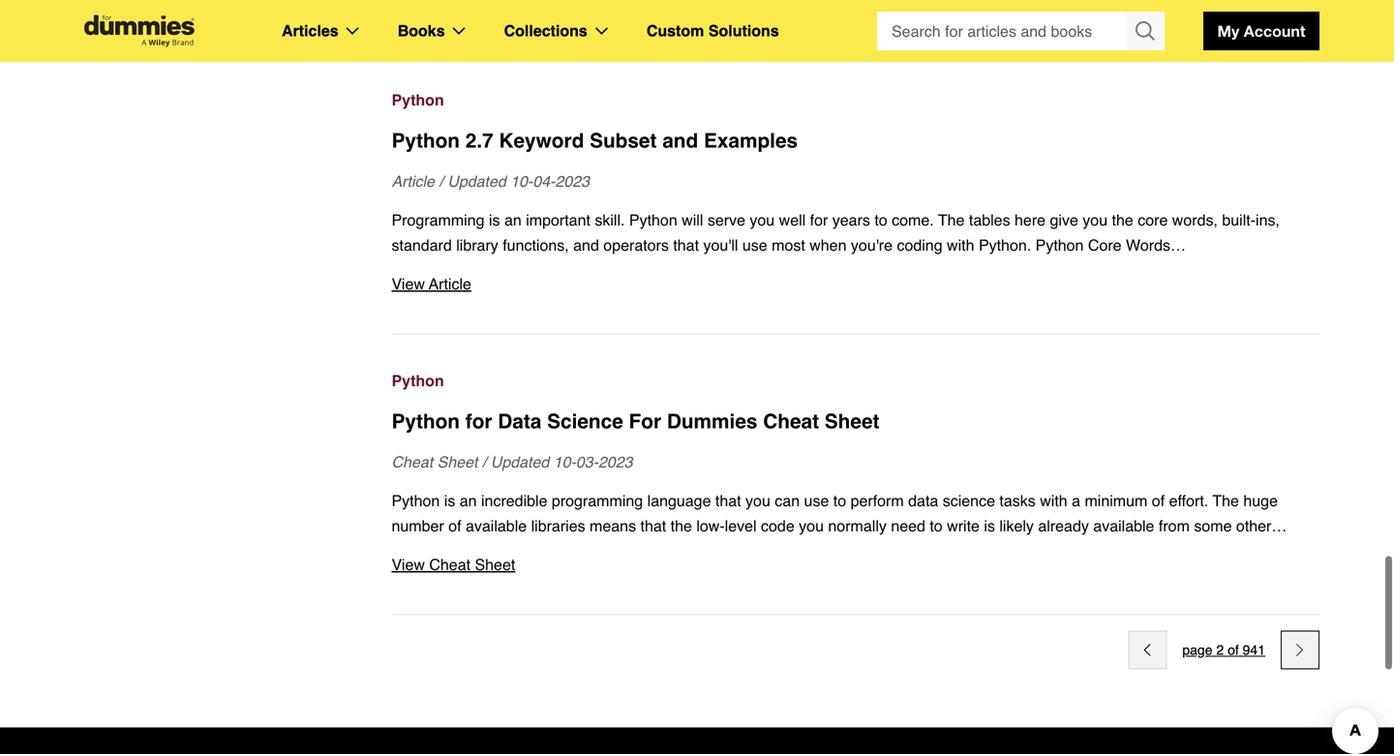 Task type: describe. For each thing, give the bounding box(es) containing it.
1 vertical spatial article
[[429, 275, 471, 293]]

1 vertical spatial programming
[[632, 567, 723, 585]]

page
[[1182, 642, 1213, 658]]

python for python is an incredible programming language that you can use to perform data science tasks with a minimum of effort. the huge number of available libraries means that the low-level code you normally need to write is likely already available from some other source.  all you need to focus on is getting the job done. with that in mind, this cheat sheet helps you access the most commonly needed reminders for making your programming experience fast and easy.
[[392, 492, 440, 510]]

huge
[[1243, 492, 1278, 510]]

the down language
[[671, 517, 692, 535]]

making
[[543, 567, 593, 585]]

1 horizontal spatial 10-
[[553, 453, 576, 471]]

view cheat sheet
[[392, 556, 515, 573]]

0 vertical spatial article
[[392, 172, 435, 190]]

other
[[1236, 517, 1271, 535]]

0 vertical spatial that
[[715, 492, 741, 510]]

0 vertical spatial to
[[833, 492, 846, 510]]

helps
[[1018, 542, 1055, 560]]

already
[[1038, 517, 1089, 535]]

custom
[[647, 22, 704, 40]]

commonly
[[1205, 542, 1276, 560]]

1 vertical spatial of
[[448, 517, 461, 535]]

means
[[590, 517, 636, 535]]

2 vertical spatial to
[[535, 542, 548, 560]]

examples
[[704, 129, 798, 152]]

sheet up an
[[437, 453, 478, 471]]

your
[[597, 567, 627, 585]]

write
[[947, 517, 980, 535]]

for
[[629, 410, 661, 433]]

from
[[1159, 517, 1190, 535]]

open article categories image
[[346, 27, 359, 35]]

the
[[1213, 492, 1239, 510]]

a
[[1072, 492, 1080, 510]]

cheat inside view cheat sheet link
[[429, 556, 471, 573]]

science
[[547, 410, 623, 433]]

data
[[498, 410, 542, 433]]

03-
[[576, 453, 598, 471]]

0 horizontal spatial that
[[640, 517, 666, 535]]

view article link
[[392, 271, 1320, 297]]

view for python for data science for dummies cheat sheet
[[392, 556, 425, 573]]

cheat sheet / updated 10-03-2023
[[392, 453, 633, 471]]

books
[[398, 22, 445, 40]]

logo image
[[75, 15, 204, 47]]

likely
[[999, 517, 1034, 535]]

page 2 of 941
[[1182, 642, 1265, 658]]

perform
[[851, 492, 904, 510]]

source.
[[392, 542, 442, 560]]

for inside 'python is an incredible programming language that you can use to perform data science tasks with a minimum of effort. the huge number of available libraries means that the low-level code you normally need to write is likely already available from some other source.  all you need to focus on is getting the job done. with that in mind, this cheat sheet helps you access the most commonly needed reminders for making your programming experience fast and easy.'
[[521, 567, 539, 585]]

on
[[594, 542, 611, 560]]

04-
[[533, 172, 555, 190]]

level
[[725, 517, 757, 535]]

getting
[[631, 542, 677, 560]]

minimum
[[1085, 492, 1148, 510]]

normally
[[828, 517, 887, 535]]

my
[[1217, 22, 1239, 40]]

with
[[776, 542, 807, 560]]

1 horizontal spatial is
[[615, 542, 627, 560]]

subset
[[590, 129, 657, 152]]

tasks
[[999, 492, 1036, 510]]

python for data science for dummies cheat sheet link
[[392, 407, 1320, 436]]

custom solutions
[[647, 22, 779, 40]]

python link for python for data science for dummies cheat sheet
[[392, 368, 1320, 393]]

mind,
[[857, 542, 895, 560]]

view for python 2.7 keyword subset and examples
[[392, 275, 425, 293]]

some
[[1194, 517, 1232, 535]]

account
[[1244, 22, 1305, 40]]

python 2.7 keyword subset and examples
[[392, 129, 798, 152]]

and inside python 2.7 keyword subset and examples link
[[662, 129, 698, 152]]

sheet up perform
[[825, 410, 879, 433]]

sheet right all
[[475, 556, 515, 573]]

2
[[1216, 642, 1224, 658]]

you left 'can' at right bottom
[[745, 492, 770, 510]]

article / updated 10-04-2023
[[392, 172, 590, 190]]

1 horizontal spatial of
[[1152, 492, 1165, 510]]

python for python 2.7 keyword subset and examples
[[392, 129, 460, 152]]

cheat inside python for data science for dummies cheat sheet link
[[763, 410, 819, 433]]

in
[[841, 542, 853, 560]]

with
[[1040, 492, 1067, 510]]

most
[[1167, 542, 1201, 560]]

solutions
[[708, 22, 779, 40]]

python link for python 2.7 keyword subset and examples
[[392, 87, 1320, 113]]

libraries
[[531, 517, 585, 535]]



Task type: vqa. For each thing, say whether or not it's contained in the screenshot.
the bottommost Article
yes



Task type: locate. For each thing, give the bounding box(es) containing it.
easy.
[[867, 567, 903, 585]]

the left job
[[682, 542, 703, 560]]

1 vertical spatial /
[[482, 453, 486, 471]]

for left making
[[521, 567, 539, 585]]

2 available from the left
[[1093, 517, 1154, 535]]

Search for articles and books text field
[[877, 12, 1128, 50]]

python 2.7 keyword subset and examples link
[[392, 126, 1320, 155]]

/
[[439, 172, 443, 190], [482, 453, 486, 471]]

data
[[908, 492, 938, 510]]

0 vertical spatial programming
[[552, 492, 643, 510]]

2 horizontal spatial to
[[930, 517, 943, 535]]

python link up python for data science for dummies cheat sheet link
[[392, 368, 1320, 393]]

1 vertical spatial updated
[[491, 453, 549, 471]]

collections
[[504, 22, 587, 40]]

python inside 'python is an incredible programming language that you can use to perform data science tasks with a minimum of effort. the huge number of available libraries means that the low-level code you normally need to write is likely already available from some other source.  all you need to focus on is getting the job done. with that in mind, this cheat sheet helps you access the most commonly needed reminders for making your programming experience fast and easy.'
[[392, 492, 440, 510]]

2 vertical spatial is
[[615, 542, 627, 560]]

2 view from the top
[[392, 556, 425, 573]]

2 vertical spatial of
[[1228, 642, 1239, 658]]

number
[[392, 517, 444, 535]]

custom solutions link
[[647, 18, 779, 44]]

0 horizontal spatial of
[[448, 517, 461, 535]]

low-
[[696, 517, 725, 535]]

view article
[[392, 275, 471, 293]]

code
[[761, 517, 795, 535]]

experience
[[727, 567, 803, 585]]

that up the level
[[715, 492, 741, 510]]

and down in
[[837, 567, 863, 585]]

that left in
[[811, 542, 837, 560]]

0 horizontal spatial need
[[497, 542, 531, 560]]

1 python link from the top
[[392, 87, 1320, 113]]

1 vertical spatial that
[[640, 517, 666, 535]]

2 horizontal spatial that
[[811, 542, 837, 560]]

1 vertical spatial is
[[984, 517, 995, 535]]

articles
[[282, 22, 339, 40]]

0 vertical spatial and
[[662, 129, 698, 152]]

10- down keyword
[[510, 172, 533, 190]]

2023 down python for data science for dummies cheat sheet
[[598, 453, 633, 471]]

1 view from the top
[[392, 275, 425, 293]]

that
[[715, 492, 741, 510], [640, 517, 666, 535], [811, 542, 837, 560]]

dummies
[[667, 410, 757, 433]]

view cheat sheet link
[[392, 552, 1320, 577]]

programming down getting
[[632, 567, 723, 585]]

0 vertical spatial is
[[444, 492, 455, 510]]

fast
[[807, 567, 832, 585]]

of
[[1152, 492, 1165, 510], [448, 517, 461, 535], [1228, 642, 1239, 658]]

1 horizontal spatial available
[[1093, 517, 1154, 535]]

you
[[745, 492, 770, 510], [799, 517, 824, 535], [467, 542, 492, 560], [1060, 542, 1085, 560]]

1 vertical spatial 2023
[[598, 453, 633, 471]]

access
[[1089, 542, 1137, 560]]

941
[[1243, 642, 1265, 658]]

reminders
[[448, 567, 516, 585]]

1 available from the left
[[466, 517, 527, 535]]

you down use
[[799, 517, 824, 535]]

updated
[[448, 172, 506, 190], [491, 453, 549, 471]]

this
[[900, 542, 924, 560]]

1 horizontal spatial 2023
[[598, 453, 633, 471]]

2 horizontal spatial is
[[984, 517, 995, 535]]

the left "most"
[[1142, 542, 1163, 560]]

updated down 2.7
[[448, 172, 506, 190]]

1 horizontal spatial /
[[482, 453, 486, 471]]

0 vertical spatial 2023
[[555, 172, 590, 190]]

group
[[877, 12, 1165, 50]]

0 horizontal spatial for
[[465, 410, 492, 433]]

of up all
[[448, 517, 461, 535]]

use
[[804, 492, 829, 510]]

and inside 'python is an incredible programming language that you can use to perform data science tasks with a minimum of effort. the huge number of available libraries means that the low-level code you normally need to write is likely already available from some other source.  all you need to focus on is getting the job done. with that in mind, this cheat sheet helps you access the most commonly needed reminders for making your programming experience fast and easy.'
[[837, 567, 863, 585]]

an
[[460, 492, 477, 510]]

0 vertical spatial view
[[392, 275, 425, 293]]

open collections list image
[[595, 27, 608, 35]]

python for python for data science for dummies cheat sheet
[[392, 410, 460, 433]]

0 vertical spatial python link
[[392, 87, 1320, 113]]

2.7
[[465, 129, 493, 152]]

1 vertical spatial python link
[[392, 368, 1320, 393]]

view
[[392, 275, 425, 293], [392, 556, 425, 573]]

to left write
[[930, 517, 943, 535]]

0 vertical spatial updated
[[448, 172, 506, 190]]

4 python from the top
[[392, 410, 460, 433]]

and right subset
[[662, 129, 698, 152]]

keyword
[[499, 129, 584, 152]]

of right the 2
[[1228, 642, 1239, 658]]

is right write
[[984, 517, 995, 535]]

sheet inside 'python is an incredible programming language that you can use to perform data science tasks with a minimum of effort. the huge number of available libraries means that the low-level code you normally need to write is likely already available from some other source.  all you need to focus on is getting the job done. with that in mind, this cheat sheet helps you access the most commonly needed reminders for making your programming experience fast and easy.'
[[974, 542, 1014, 560]]

need up this
[[891, 517, 925, 535]]

1 vertical spatial view
[[392, 556, 425, 573]]

my account
[[1217, 22, 1305, 40]]

5 python from the top
[[392, 492, 440, 510]]

cheat inside 'python is an incredible programming language that you can use to perform data science tasks with a minimum of effort. the huge number of available libraries means that the low-level code you normally need to write is likely already available from some other source.  all you need to focus on is getting the job done. with that in mind, this cheat sheet helps you access the most commonly needed reminders for making your programming experience fast and easy.'
[[928, 542, 969, 560]]

python link
[[392, 87, 1320, 113], [392, 368, 1320, 393]]

job
[[708, 542, 728, 560]]

updated up incredible
[[491, 453, 549, 471]]

0 vertical spatial of
[[1152, 492, 1165, 510]]

1 horizontal spatial that
[[715, 492, 741, 510]]

1 vertical spatial 10-
[[553, 453, 576, 471]]

you down already
[[1060, 542, 1085, 560]]

of up from
[[1152, 492, 1165, 510]]

close this dialog image
[[1365, 676, 1384, 695]]

is right 'on'
[[615, 542, 627, 560]]

0 vertical spatial /
[[439, 172, 443, 190]]

is left an
[[444, 492, 455, 510]]

1 vertical spatial need
[[497, 542, 531, 560]]

to left focus on the left of the page
[[535, 542, 548, 560]]

1 horizontal spatial and
[[837, 567, 863, 585]]

1 horizontal spatial to
[[833, 492, 846, 510]]

0 horizontal spatial 10-
[[510, 172, 533, 190]]

10-
[[510, 172, 533, 190], [553, 453, 576, 471]]

2 python from the top
[[392, 129, 460, 152]]

1 python from the top
[[392, 91, 444, 109]]

to right use
[[833, 492, 846, 510]]

sheet down likely
[[974, 542, 1014, 560]]

to
[[833, 492, 846, 510], [930, 517, 943, 535], [535, 542, 548, 560]]

1 horizontal spatial need
[[891, 517, 925, 535]]

can
[[775, 492, 800, 510]]

0 horizontal spatial is
[[444, 492, 455, 510]]

2 vertical spatial that
[[811, 542, 837, 560]]

python is an incredible programming language that you can use to perform data science tasks with a minimum of effort. the huge number of available libraries means that the low-level code you normally need to write is likely already available from some other source.  all you need to focus on is getting the job done. with that in mind, this cheat sheet helps you access the most commonly needed reminders for making your programming experience fast and easy.
[[392, 492, 1278, 585]]

that up getting
[[640, 517, 666, 535]]

language
[[647, 492, 711, 510]]

1 horizontal spatial for
[[521, 567, 539, 585]]

0 horizontal spatial and
[[662, 129, 698, 152]]

python
[[392, 91, 444, 109], [392, 129, 460, 152], [392, 372, 444, 389], [392, 410, 460, 433], [392, 492, 440, 510]]

sheet
[[825, 410, 879, 433], [437, 453, 478, 471], [974, 542, 1014, 560], [475, 556, 515, 573]]

python for data science for dummies cheat sheet
[[392, 410, 879, 433]]

0 horizontal spatial /
[[439, 172, 443, 190]]

incredible
[[481, 492, 547, 510]]

0 horizontal spatial to
[[535, 542, 548, 560]]

0 vertical spatial for
[[465, 410, 492, 433]]

1 vertical spatial and
[[837, 567, 863, 585]]

for left data
[[465, 410, 492, 433]]

programming up means
[[552, 492, 643, 510]]

of inside page 2 of 941 button
[[1228, 642, 1239, 658]]

10- down science
[[553, 453, 576, 471]]

article
[[392, 172, 435, 190], [429, 275, 471, 293]]

2 python link from the top
[[392, 368, 1320, 393]]

the
[[671, 517, 692, 535], [682, 542, 703, 560], [1142, 542, 1163, 560]]

2 horizontal spatial of
[[1228, 642, 1239, 658]]

python link up python 2.7 keyword subset and examples link
[[392, 87, 1320, 113]]

science
[[943, 492, 995, 510]]

needed
[[392, 567, 443, 585]]

you right all
[[467, 542, 492, 560]]

0 horizontal spatial 2023
[[555, 172, 590, 190]]

page 2 of 941 button
[[1182, 638, 1265, 662]]

effort.
[[1169, 492, 1208, 510]]

my account link
[[1203, 12, 1320, 50]]

0 vertical spatial 10-
[[510, 172, 533, 190]]

all
[[446, 542, 463, 560]]

2023 down python 2.7 keyword subset and examples
[[555, 172, 590, 190]]

available down incredible
[[466, 517, 527, 535]]

need up reminders in the bottom of the page
[[497, 542, 531, 560]]

cheat
[[763, 410, 819, 433], [392, 453, 433, 471], [928, 542, 969, 560], [429, 556, 471, 573]]

programming
[[552, 492, 643, 510], [632, 567, 723, 585]]

need
[[891, 517, 925, 535], [497, 542, 531, 560]]

2023
[[555, 172, 590, 190], [598, 453, 633, 471]]

3 python from the top
[[392, 372, 444, 389]]

1 vertical spatial for
[[521, 567, 539, 585]]

focus
[[553, 542, 590, 560]]

available down minimum
[[1093, 517, 1154, 535]]

available
[[466, 517, 527, 535], [1093, 517, 1154, 535]]

0 vertical spatial need
[[891, 517, 925, 535]]

open book categories image
[[453, 27, 465, 35]]

1 vertical spatial to
[[930, 517, 943, 535]]

is
[[444, 492, 455, 510], [984, 517, 995, 535], [615, 542, 627, 560]]

for
[[465, 410, 492, 433], [521, 567, 539, 585]]

done.
[[733, 542, 771, 560]]

0 horizontal spatial available
[[466, 517, 527, 535]]



